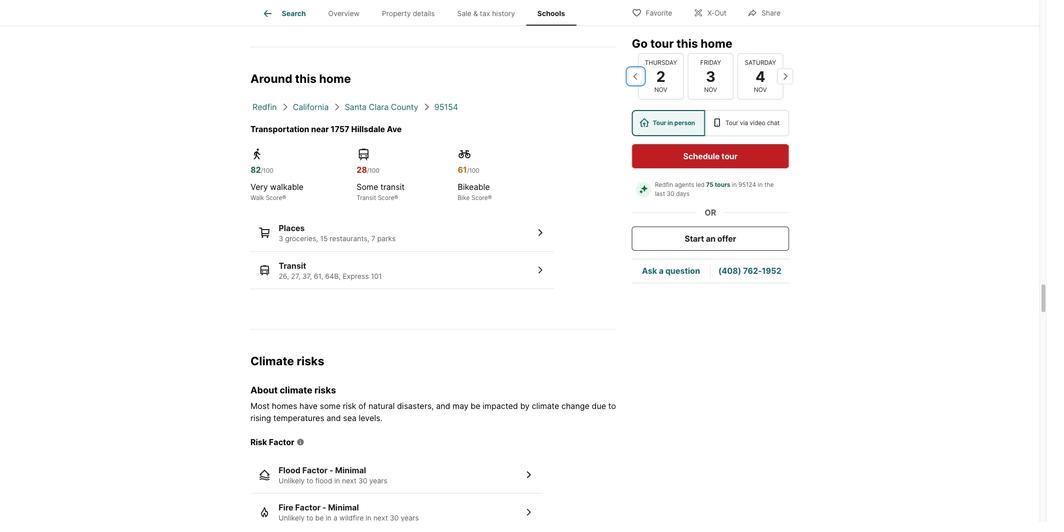 Task type: describe. For each thing, give the bounding box(es) containing it.
climate risks
[[251, 354, 325, 368]]

places
[[279, 223, 305, 233]]

disasters,
[[397, 401, 434, 411]]

75
[[707, 181, 714, 189]]

30 inside in the last 30 days
[[667, 190, 675, 198]]

schedule tour button
[[632, 144, 790, 168]]

sea
[[343, 413, 357, 423]]

saturday
[[745, 59, 777, 66]]

tab list containing search
[[251, 0, 585, 26]]

levels.
[[359, 413, 383, 423]]

x-
[[708, 9, 715, 17]]

around this home
[[251, 71, 351, 85]]

history
[[493, 9, 515, 18]]

tour for go
[[651, 36, 674, 50]]

temperatures
[[274, 413, 325, 423]]

tour in person
[[653, 119, 696, 127]]

climate inside most homes have some risk of natural disasters, and may be impacted by climate change due to rising temperatures and sea levels.
[[532, 401, 560, 411]]

redfin for redfin agents led 75 tours in 95124
[[655, 181, 674, 189]]

ask a question link
[[642, 266, 701, 276]]

61
[[458, 165, 467, 175]]

flood
[[316, 477, 333, 485]]

saturday 4 nov
[[745, 59, 777, 94]]

transit
[[381, 182, 405, 192]]

california link
[[293, 102, 329, 112]]

95154
[[435, 102, 458, 112]]

x-out
[[708, 9, 727, 17]]

® for walkable
[[282, 194, 286, 201]]

sale & tax history tab
[[446, 2, 527, 26]]

overview tab
[[317, 2, 371, 26]]

santa
[[345, 102, 367, 112]]

santa clara county link
[[345, 102, 419, 112]]

property details
[[382, 9, 435, 18]]

out
[[715, 9, 727, 17]]

about
[[251, 385, 278, 396]]

very
[[251, 182, 268, 192]]

redfin for redfin
[[253, 102, 277, 112]]

factor for flood
[[303, 466, 328, 475]]

restaurants,
[[330, 234, 370, 243]]

in the last 30 days
[[655, 181, 776, 198]]

1 vertical spatial this
[[295, 71, 317, 85]]

1952
[[763, 266, 782, 276]]

change
[[562, 401, 590, 411]]

37,
[[303, 272, 312, 280]]

score inside bikeable bike score ®
[[472, 194, 488, 201]]

2
[[657, 68, 666, 85]]

video
[[750, 119, 766, 127]]

28 /100
[[357, 165, 380, 175]]

tax
[[480, 9, 491, 18]]

around
[[251, 71, 293, 85]]

details
[[413, 9, 435, 18]]

/100 for 82
[[261, 167, 274, 174]]

61,
[[314, 272, 324, 280]]

go
[[632, 36, 648, 50]]

(408) 762-1952 link
[[719, 266, 782, 276]]

transportation
[[251, 124, 310, 134]]

sale & tax history
[[458, 9, 515, 18]]

27,
[[291, 272, 301, 280]]

3 for friday
[[706, 68, 716, 85]]

tour via video chat
[[726, 119, 780, 127]]

walkable
[[270, 182, 304, 192]]

® for transit
[[394, 194, 399, 201]]

762-
[[744, 266, 763, 276]]

- for fire
[[323, 503, 326, 513]]

parks
[[378, 234, 396, 243]]

risk
[[251, 437, 267, 447]]

schools tab
[[527, 2, 577, 26]]

unlikely
[[279, 477, 305, 485]]

express
[[343, 272, 369, 280]]

7
[[372, 234, 376, 243]]

an
[[707, 234, 716, 244]]

4
[[756, 68, 766, 85]]

1 vertical spatial risks
[[315, 385, 336, 396]]

transit 26, 27, 37, 61, 64b, express 101
[[279, 261, 382, 280]]

schools
[[538, 9, 566, 18]]

ask a question
[[642, 266, 701, 276]]

tour in person option
[[632, 110, 706, 136]]

30 inside flood factor - minimal unlikely to flood in next 30 years
[[359, 477, 368, 485]]

homes
[[272, 401, 297, 411]]

be
[[471, 401, 481, 411]]

favorite button
[[624, 2, 681, 23]]

risk factor
[[251, 437, 295, 447]]

in inside in the last 30 days
[[758, 181, 763, 189]]

may
[[453, 401, 469, 411]]

schedule
[[684, 151, 720, 161]]

go tour this home
[[632, 36, 733, 50]]

share
[[762, 9, 781, 17]]

score for transit
[[378, 194, 394, 201]]

minimal for flood factor - minimal unlikely to flood in next 30 years
[[335, 466, 366, 475]]

santa clara county
[[345, 102, 419, 112]]

property
[[382, 9, 411, 18]]

95154 link
[[435, 102, 458, 112]]

redfin link
[[253, 102, 277, 112]]

share button
[[740, 2, 790, 23]]

bike
[[458, 194, 470, 201]]

/100 for 61
[[467, 167, 480, 174]]

some
[[320, 401, 341, 411]]

via
[[741, 119, 749, 127]]

&
[[474, 9, 478, 18]]



Task type: vqa. For each thing, say whether or not it's contained in the screenshot.
the top the to
yes



Task type: locate. For each thing, give the bounding box(es) containing it.
in inside option
[[668, 119, 674, 127]]

tour up the thursday
[[651, 36, 674, 50]]

/100 inside 82 /100
[[261, 167, 274, 174]]

1757
[[331, 124, 350, 134]]

x-out button
[[685, 2, 736, 23]]

1 horizontal spatial ®
[[394, 194, 399, 201]]

0 horizontal spatial score
[[266, 194, 282, 201]]

0 horizontal spatial 30
[[359, 477, 368, 485]]

risks up some
[[315, 385, 336, 396]]

redfin up last
[[655, 181, 674, 189]]

transit inside transit 26, 27, 37, 61, 64b, express 101
[[279, 261, 306, 271]]

county
[[391, 102, 419, 112]]

to
[[609, 401, 617, 411], [307, 477, 314, 485]]

factor inside flood factor - minimal unlikely to flood in next 30 years
[[303, 466, 328, 475]]

agents
[[675, 181, 695, 189]]

start
[[685, 234, 705, 244]]

list box
[[632, 110, 790, 136]]

3 down the friday
[[706, 68, 716, 85]]

1 horizontal spatial nov
[[705, 86, 718, 94]]

score inside "very walkable walk score ®"
[[266, 194, 282, 201]]

1 horizontal spatial tour
[[726, 119, 739, 127]]

flood
[[279, 466, 301, 475]]

1 horizontal spatial redfin
[[655, 181, 674, 189]]

® down transit in the left top of the page
[[394, 194, 399, 201]]

flood factor - minimal unlikely to flood in next 30 years
[[279, 466, 388, 485]]

nov down the friday
[[705, 86, 718, 94]]

transit inside some transit transit score ®
[[357, 194, 376, 201]]

(408) 762-1952
[[719, 266, 782, 276]]

california
[[293, 102, 329, 112]]

risks up about climate risks
[[297, 354, 325, 368]]

score down bikeable
[[472, 194, 488, 201]]

® inside some transit transit score ®
[[394, 194, 399, 201]]

1 horizontal spatial 3
[[706, 68, 716, 85]]

1 vertical spatial home
[[319, 71, 351, 85]]

0 horizontal spatial /100
[[261, 167, 274, 174]]

2 horizontal spatial ®
[[488, 194, 492, 201]]

30 right last
[[667, 190, 675, 198]]

climate up homes
[[280, 385, 313, 396]]

tour right "schedule"
[[722, 151, 738, 161]]

redfin up transportation
[[253, 102, 277, 112]]

1 horizontal spatial 30
[[667, 190, 675, 198]]

® inside bikeable bike score ®
[[488, 194, 492, 201]]

/100 up the some
[[367, 167, 380, 174]]

0 horizontal spatial this
[[295, 71, 317, 85]]

factor right risk
[[269, 437, 295, 447]]

natural
[[369, 401, 395, 411]]

fire factor - minimal button
[[251, 494, 543, 522]]

places 3 groceries, 15 restaurants, 7 parks
[[279, 223, 396, 243]]

3 score from the left
[[472, 194, 488, 201]]

to right due
[[609, 401, 617, 411]]

minimal for fire factor - minimal
[[328, 503, 359, 513]]

1 horizontal spatial this
[[677, 36, 699, 50]]

chat
[[768, 119, 780, 127]]

3 down the places
[[279, 234, 283, 243]]

tour left the person
[[653, 119, 667, 127]]

1 ® from the left
[[282, 194, 286, 201]]

groceries,
[[285, 234, 318, 243]]

nov inside 'thursday 2 nov'
[[655, 86, 668, 94]]

3 nov from the left
[[754, 86, 767, 94]]

some transit transit score ®
[[357, 182, 405, 201]]

/100 up very
[[261, 167, 274, 174]]

0 horizontal spatial nov
[[655, 86, 668, 94]]

home up the friday
[[701, 36, 733, 50]]

tour for tour in person
[[653, 119, 667, 127]]

/100 inside '28 /100'
[[367, 167, 380, 174]]

redfin agents led 75 tours in 95124
[[655, 181, 757, 189]]

- up flood at bottom
[[330, 466, 334, 475]]

1 vertical spatial minimal
[[328, 503, 359, 513]]

climate right by on the bottom of the page
[[532, 401, 560, 411]]

days
[[677, 190, 690, 198]]

score
[[266, 194, 282, 201], [378, 194, 394, 201], [472, 194, 488, 201]]

1 horizontal spatial and
[[436, 401, 451, 411]]

0 horizontal spatial transit
[[279, 261, 306, 271]]

1 horizontal spatial /100
[[367, 167, 380, 174]]

previous image
[[628, 68, 644, 84]]

and
[[436, 401, 451, 411], [327, 413, 341, 423]]

tour
[[651, 36, 674, 50], [722, 151, 738, 161]]

transit down the some
[[357, 194, 376, 201]]

thursday
[[645, 59, 677, 66]]

1 vertical spatial redfin
[[655, 181, 674, 189]]

tour for schedule
[[722, 151, 738, 161]]

0 horizontal spatial 3
[[279, 234, 283, 243]]

0 vertical spatial tour
[[651, 36, 674, 50]]

near
[[311, 124, 329, 134]]

tour via video chat option
[[706, 110, 790, 136]]

minimal down next
[[328, 503, 359, 513]]

walk
[[251, 194, 264, 201]]

1 horizontal spatial climate
[[532, 401, 560, 411]]

minimal inside flood factor - minimal unlikely to flood in next 30 years
[[335, 466, 366, 475]]

risks
[[297, 354, 325, 368], [315, 385, 336, 396]]

years
[[370, 477, 388, 485]]

nov
[[655, 86, 668, 94], [705, 86, 718, 94], [754, 86, 767, 94]]

0 vertical spatial factor
[[269, 437, 295, 447]]

/100 inside 61 /100
[[467, 167, 480, 174]]

30 right next
[[359, 477, 368, 485]]

1 vertical spatial tour
[[722, 151, 738, 161]]

1 vertical spatial 30
[[359, 477, 368, 485]]

- down flood at bottom
[[323, 503, 326, 513]]

2 horizontal spatial score
[[472, 194, 488, 201]]

next image
[[778, 68, 794, 84]]

®
[[282, 194, 286, 201], [394, 194, 399, 201], [488, 194, 492, 201]]

most homes have some risk of natural disasters, and may be impacted by climate change due to rising temperatures and sea levels.
[[251, 401, 617, 423]]

factor for risk
[[269, 437, 295, 447]]

28
[[357, 165, 367, 175]]

this up california link
[[295, 71, 317, 85]]

1 vertical spatial factor
[[303, 466, 328, 475]]

3 inside places 3 groceries, 15 restaurants, 7 parks
[[279, 234, 283, 243]]

1 score from the left
[[266, 194, 282, 201]]

/100 for 28
[[367, 167, 380, 174]]

climate
[[280, 385, 313, 396], [532, 401, 560, 411]]

bikeable bike score ®
[[458, 182, 492, 201]]

0 vertical spatial 3
[[706, 68, 716, 85]]

2 horizontal spatial /100
[[467, 167, 480, 174]]

2 horizontal spatial nov
[[754, 86, 767, 94]]

0 vertical spatial and
[[436, 401, 451, 411]]

2 /100 from the left
[[367, 167, 380, 174]]

in left the person
[[668, 119, 674, 127]]

in left the
[[758, 181, 763, 189]]

0 vertical spatial minimal
[[335, 466, 366, 475]]

0 vertical spatial this
[[677, 36, 699, 50]]

64b,
[[325, 272, 341, 280]]

1 vertical spatial -
[[323, 503, 326, 513]]

nov inside saturday 4 nov
[[754, 86, 767, 94]]

3 ® from the left
[[488, 194, 492, 201]]

1 vertical spatial and
[[327, 413, 341, 423]]

1 vertical spatial climate
[[532, 401, 560, 411]]

friday 3 nov
[[701, 59, 721, 94]]

0 vertical spatial redfin
[[253, 102, 277, 112]]

1 horizontal spatial tour
[[722, 151, 738, 161]]

2 score from the left
[[378, 194, 394, 201]]

in left next
[[335, 477, 340, 485]]

3 for places
[[279, 234, 283, 243]]

tour left via
[[726, 119, 739, 127]]

have
[[300, 401, 318, 411]]

about climate risks
[[251, 385, 336, 396]]

in
[[668, 119, 674, 127], [732, 181, 737, 189], [758, 181, 763, 189], [335, 477, 340, 485]]

transit up the 27,
[[279, 261, 306, 271]]

to left flood at bottom
[[307, 477, 314, 485]]

tab list
[[251, 0, 585, 26]]

2 tour from the left
[[726, 119, 739, 127]]

® down bikeable
[[488, 194, 492, 201]]

1 vertical spatial to
[[307, 477, 314, 485]]

0 vertical spatial transit
[[357, 194, 376, 201]]

1 tour from the left
[[653, 119, 667, 127]]

nov down 4 on the right top
[[754, 86, 767, 94]]

clara
[[369, 102, 389, 112]]

or
[[705, 208, 717, 217]]

and left may
[[436, 401, 451, 411]]

2 ® from the left
[[394, 194, 399, 201]]

0 horizontal spatial ®
[[282, 194, 286, 201]]

score right walk
[[266, 194, 282, 201]]

to inside flood factor - minimal unlikely to flood in next 30 years
[[307, 477, 314, 485]]

1 nov from the left
[[655, 86, 668, 94]]

transit
[[357, 194, 376, 201], [279, 261, 306, 271]]

person
[[675, 119, 696, 127]]

climate
[[251, 354, 294, 368]]

property details tab
[[371, 2, 446, 26]]

1 vertical spatial transit
[[279, 261, 306, 271]]

to inside most homes have some risk of natural disasters, and may be impacted by climate change due to rising temperatures and sea levels.
[[609, 401, 617, 411]]

0 horizontal spatial redfin
[[253, 102, 277, 112]]

- inside button
[[323, 503, 326, 513]]

tour inside button
[[722, 151, 738, 161]]

nov for 3
[[705, 86, 718, 94]]

1 horizontal spatial score
[[378, 194, 394, 201]]

nov for 4
[[754, 86, 767, 94]]

score down transit in the left top of the page
[[378, 194, 394, 201]]

this up the thursday
[[677, 36, 699, 50]]

score inside some transit transit score ®
[[378, 194, 394, 201]]

0 horizontal spatial climate
[[280, 385, 313, 396]]

2 vertical spatial factor
[[295, 503, 321, 513]]

None button
[[638, 53, 684, 100], [688, 53, 734, 100], [738, 53, 784, 100], [638, 53, 684, 100], [688, 53, 734, 100], [738, 53, 784, 100]]

factor up flood at bottom
[[303, 466, 328, 475]]

26,
[[279, 272, 289, 280]]

0 horizontal spatial -
[[323, 503, 326, 513]]

due
[[592, 401, 607, 411]]

home up santa
[[319, 71, 351, 85]]

and down some
[[327, 413, 341, 423]]

1 vertical spatial 3
[[279, 234, 283, 243]]

15
[[320, 234, 328, 243]]

® inside "very walkable walk score ®"
[[282, 194, 286, 201]]

schedule tour
[[684, 151, 738, 161]]

bikeable
[[458, 182, 490, 192]]

0 horizontal spatial and
[[327, 413, 341, 423]]

3 /100 from the left
[[467, 167, 480, 174]]

in right tours
[[732, 181, 737, 189]]

rising
[[251, 413, 271, 423]]

82
[[251, 165, 261, 175]]

search link
[[262, 8, 306, 20]]

0 horizontal spatial tour
[[653, 119, 667, 127]]

0 vertical spatial risks
[[297, 354, 325, 368]]

0 vertical spatial 30
[[667, 190, 675, 198]]

tour
[[653, 119, 667, 127], [726, 119, 739, 127]]

nov for 2
[[655, 86, 668, 94]]

0 vertical spatial climate
[[280, 385, 313, 396]]

® down walkable
[[282, 194, 286, 201]]

fire factor - minimal
[[279, 503, 359, 513]]

0 vertical spatial to
[[609, 401, 617, 411]]

favorite
[[646, 9, 673, 17]]

1 /100 from the left
[[261, 167, 274, 174]]

0 vertical spatial home
[[701, 36, 733, 50]]

start an offer button
[[632, 227, 790, 251]]

minimal inside button
[[328, 503, 359, 513]]

1 horizontal spatial -
[[330, 466, 334, 475]]

factor right the fire
[[295, 503, 321, 513]]

0 vertical spatial -
[[330, 466, 334, 475]]

nov down 2
[[655, 86, 668, 94]]

in inside flood factor - minimal unlikely to flood in next 30 years
[[335, 477, 340, 485]]

1 horizontal spatial transit
[[357, 194, 376, 201]]

nov inside "friday 3 nov"
[[705, 86, 718, 94]]

1 horizontal spatial to
[[609, 401, 617, 411]]

factor inside button
[[295, 503, 321, 513]]

3 inside "friday 3 nov"
[[706, 68, 716, 85]]

tour for tour via video chat
[[726, 119, 739, 127]]

0 horizontal spatial to
[[307, 477, 314, 485]]

0 horizontal spatial home
[[319, 71, 351, 85]]

risk
[[343, 401, 357, 411]]

- inside flood factor - minimal unlikely to flood in next 30 years
[[330, 466, 334, 475]]

minimal up next
[[335, 466, 366, 475]]

- for flood
[[330, 466, 334, 475]]

0 horizontal spatial tour
[[651, 36, 674, 50]]

factor for fire
[[295, 503, 321, 513]]

list box containing tour in person
[[632, 110, 790, 136]]

2 nov from the left
[[705, 86, 718, 94]]

fire
[[279, 503, 294, 513]]

the
[[765, 181, 774, 189]]

1 horizontal spatial home
[[701, 36, 733, 50]]

score for walkable
[[266, 194, 282, 201]]

tours
[[715, 181, 731, 189]]

ave
[[387, 124, 402, 134]]

sale
[[458, 9, 472, 18]]

question
[[666, 266, 701, 276]]

by
[[521, 401, 530, 411]]

/100 up bikeable
[[467, 167, 480, 174]]



